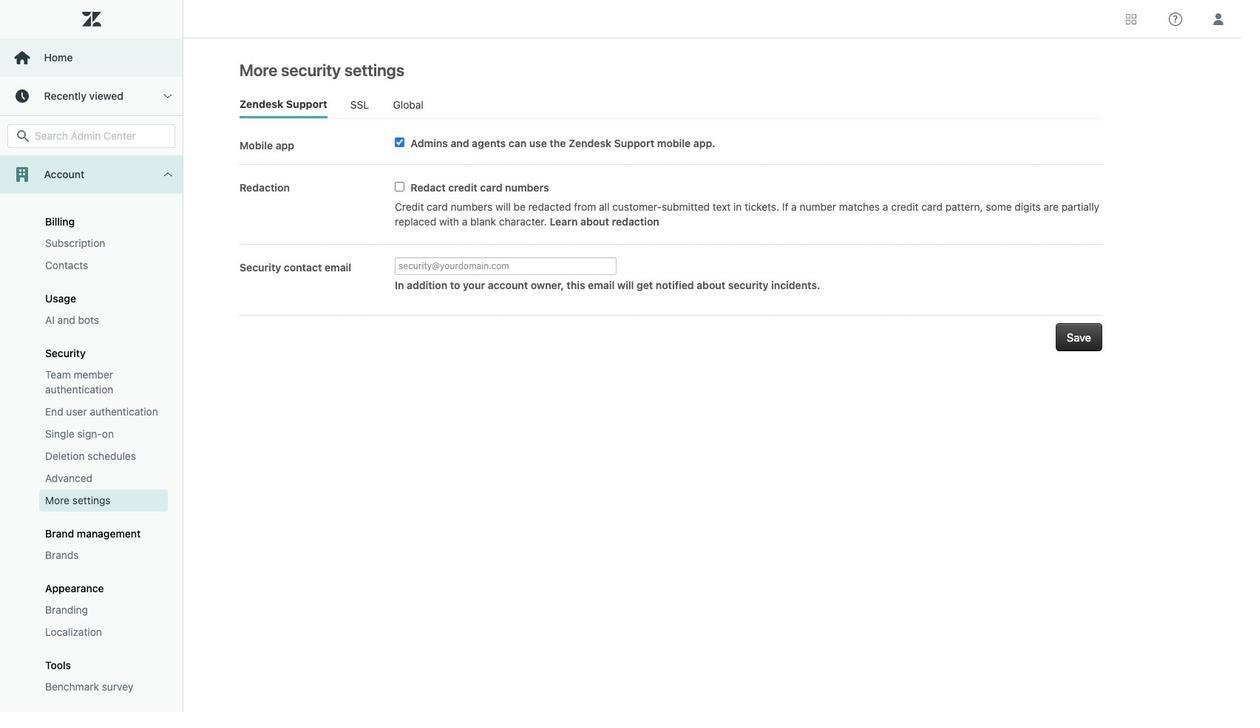 Task type: describe. For each thing, give the bounding box(es) containing it.
tree item inside primary element
[[0, 155, 183, 710]]

localization element
[[45, 625, 102, 640]]

contacts element
[[45, 258, 88, 273]]

subscription element
[[45, 236, 105, 251]]

help image
[[1169, 12, 1183, 26]]

security element
[[45, 347, 86, 359]]

tools element
[[45, 659, 71, 672]]

usage element
[[45, 292, 76, 305]]

single sign-on element
[[45, 427, 114, 442]]

Search Admin Center field
[[35, 129, 166, 143]]

appearance element
[[45, 582, 104, 595]]

group inside primary element
[[0, 194, 183, 710]]

brand management element
[[45, 527, 141, 540]]

billing element
[[45, 215, 75, 228]]

end user authentication element
[[45, 405, 158, 419]]

brands element
[[45, 548, 79, 563]]

benchmark survey element
[[45, 680, 134, 695]]



Task type: vqa. For each thing, say whether or not it's contained in the screenshot.
"End user authentication" element at the bottom of page
yes



Task type: locate. For each thing, give the bounding box(es) containing it.
tree
[[0, 155, 183, 712]]

group
[[0, 194, 183, 710]]

deletion schedules element
[[45, 449, 136, 464]]

zendesk products image
[[1126, 14, 1137, 24]]

branding element
[[45, 603, 88, 618]]

tree inside primary element
[[0, 155, 183, 712]]

none search field inside primary element
[[0, 124, 183, 148]]

tree item
[[0, 155, 183, 710]]

primary element
[[0, 0, 183, 712]]

advanced element
[[45, 471, 93, 486]]

user menu image
[[1209, 9, 1229, 28]]

ai and bots element
[[45, 313, 99, 328]]

more settings element
[[45, 493, 111, 508]]

None search field
[[0, 124, 183, 148]]

team member authentication element
[[45, 368, 162, 397]]



